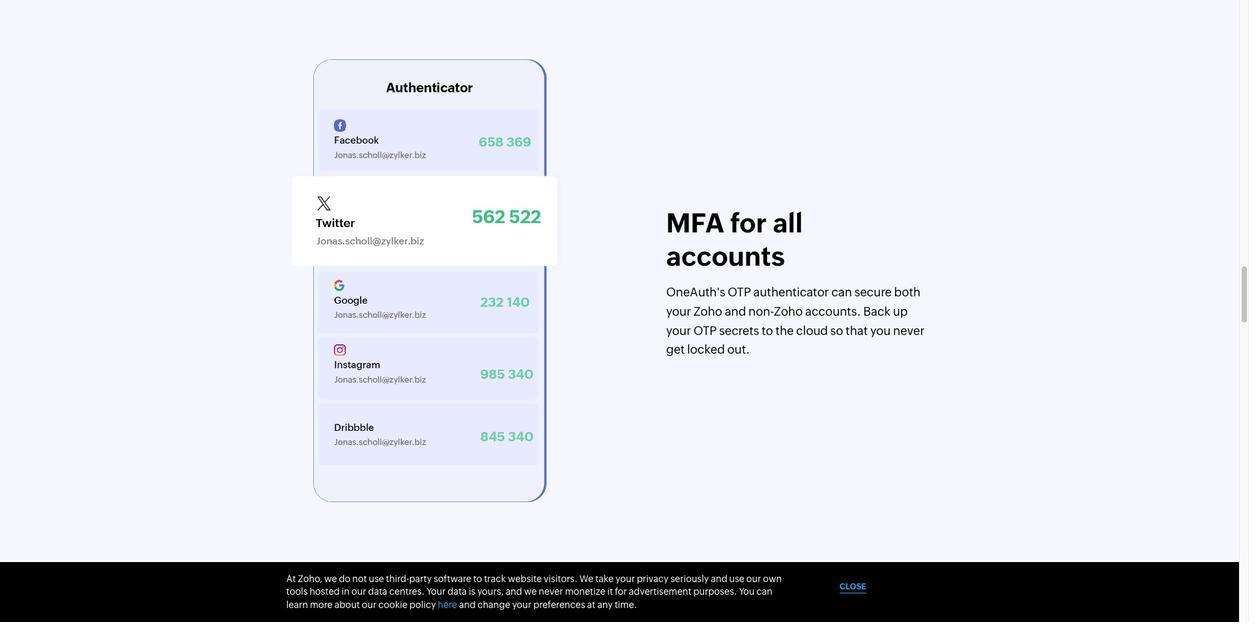Task type: describe. For each thing, give the bounding box(es) containing it.
tools
[[286, 587, 308, 598]]

locked
[[687, 343, 725, 357]]

own
[[763, 574, 782, 585]]

back
[[864, 305, 891, 319]]

at
[[587, 600, 596, 611]]

2 data from the left
[[448, 587, 467, 598]]

change
[[478, 600, 510, 611]]

and up "purposes."
[[711, 574, 728, 585]]

your
[[427, 587, 446, 598]]

authenticator
[[754, 285, 829, 299]]

seriously
[[671, 574, 709, 585]]

advertisement
[[629, 587, 692, 598]]

close
[[840, 583, 866, 592]]

your down website on the left of page
[[512, 600, 532, 611]]

up
[[893, 305, 908, 319]]

for inside at zoho, we do not use third-party software to track website visitors. we take your privacy seriously and use our own tools hosted in our data centres. your data is yours, and we never monetize it for advertisement purposes. you can learn more about our cookie policy
[[615, 587, 627, 598]]

the
[[776, 324, 794, 338]]

out.
[[728, 343, 750, 357]]

2 vertical spatial our
[[362, 600, 377, 611]]

monetize
[[565, 587, 606, 598]]

0 vertical spatial our
[[747, 574, 761, 585]]

and inside oneauth's otp authenticator can secure both your zoho and non-zoho accounts. back up your otp secrets to the cloud so that you never get locked out.
[[725, 305, 746, 319]]

oneauth's otp authenticator can secure both your zoho and non-zoho accounts. back up your otp secrets to the cloud so that you never get locked out.
[[666, 285, 925, 357]]

and down the is
[[459, 600, 476, 611]]

zoho,
[[298, 574, 322, 585]]

mfa
[[666, 208, 724, 239]]

visitors.
[[544, 574, 578, 585]]

0 horizontal spatial otp
[[694, 324, 717, 338]]

mfa for all accounts
[[666, 208, 803, 272]]

privacy
[[637, 574, 669, 585]]

and down website on the left of page
[[506, 587, 522, 598]]

you
[[739, 587, 755, 598]]

secure
[[855, 285, 892, 299]]

0 horizontal spatial we
[[324, 574, 337, 585]]

at zoho, we do not use third-party software to track website visitors. we take your privacy seriously and use our own tools hosted in our data centres. your data is yours, and we never monetize it for advertisement purposes. you can learn more about our cookie policy
[[286, 574, 782, 611]]

2 use from the left
[[729, 574, 745, 585]]

take
[[596, 574, 614, 585]]

policy
[[410, 600, 436, 611]]

learn
[[286, 600, 308, 611]]

more
[[310, 600, 333, 611]]

hosted
[[310, 587, 340, 598]]

preferences
[[534, 600, 585, 611]]

accounts
[[666, 241, 785, 272]]

party
[[409, 574, 432, 585]]

2 zoho from the left
[[774, 305, 803, 319]]



Task type: vqa. For each thing, say whether or not it's contained in the screenshot.
Cairo.
no



Task type: locate. For each thing, give the bounding box(es) containing it.
get
[[666, 343, 685, 357]]

can down own
[[757, 587, 773, 598]]

use
[[369, 574, 384, 585], [729, 574, 745, 585]]

your
[[666, 305, 691, 319], [666, 324, 691, 338], [616, 574, 635, 585], [512, 600, 532, 611]]

to up the is
[[473, 574, 482, 585]]

is
[[469, 587, 476, 598]]

0 vertical spatial otp
[[728, 285, 751, 299]]

you
[[871, 324, 891, 338]]

all
[[773, 208, 803, 239]]

zoho
[[694, 305, 723, 319], [774, 305, 803, 319]]

accounts.
[[805, 305, 861, 319]]

never inside oneauth's otp authenticator can secure both your zoho and non-zoho accounts. back up your otp secrets to the cloud so that you never get locked out.
[[893, 324, 925, 338]]

third-
[[386, 574, 409, 585]]

can inside at zoho, we do not use third-party software to track website visitors. we take your privacy seriously and use our own tools hosted in our data centres. your data is yours, and we never monetize it for advertisement purposes. you can learn more about our cookie policy
[[757, 587, 773, 598]]

1 vertical spatial we
[[524, 587, 537, 598]]

that
[[846, 324, 868, 338]]

to inside at zoho, we do not use third-party software to track website visitors. we take your privacy seriously and use our own tools hosted in our data centres. your data is yours, and we never monetize it for advertisement purposes. you can learn more about our cookie policy
[[473, 574, 482, 585]]

we
[[324, 574, 337, 585], [524, 587, 537, 598]]

otp
[[728, 285, 751, 299], [694, 324, 717, 338]]

for left all
[[730, 208, 767, 239]]

0 horizontal spatial data
[[368, 587, 387, 598]]

cloud
[[796, 324, 828, 338]]

0 horizontal spatial zoho
[[694, 305, 723, 319]]

time.
[[615, 600, 637, 611]]

your up "get" at the bottom of the page
[[666, 324, 691, 338]]

in
[[342, 587, 350, 598]]

cookie
[[379, 600, 408, 611]]

0 horizontal spatial use
[[369, 574, 384, 585]]

here link
[[438, 600, 457, 611]]

for right it
[[615, 587, 627, 598]]

1 vertical spatial for
[[615, 587, 627, 598]]

0 vertical spatial can
[[832, 285, 852, 299]]

zoho down authenticator
[[774, 305, 803, 319]]

we left do
[[324, 574, 337, 585]]

our up you
[[747, 574, 761, 585]]

0 vertical spatial to
[[762, 324, 773, 338]]

quick and easy recovery image
[[700, 587, 933, 623]]

software
[[434, 574, 471, 585]]

use up you
[[729, 574, 745, 585]]

here
[[438, 600, 457, 611]]

1 horizontal spatial we
[[524, 587, 537, 598]]

1 zoho from the left
[[694, 305, 723, 319]]

our right about
[[362, 600, 377, 611]]

0 vertical spatial for
[[730, 208, 767, 239]]

about
[[335, 600, 360, 611]]

never down up
[[893, 324, 925, 338]]

both
[[894, 285, 921, 299]]

never
[[893, 324, 925, 338], [539, 587, 563, 598]]

1 vertical spatial our
[[352, 587, 366, 598]]

can up accounts.
[[832, 285, 852, 299]]

1 horizontal spatial data
[[448, 587, 467, 598]]

mfa for all accounts image
[[313, 60, 546, 502], [290, 174, 562, 270]]

your right the take
[[616, 574, 635, 585]]

1 horizontal spatial can
[[832, 285, 852, 299]]

your inside at zoho, we do not use third-party software to track website visitors. we take your privacy seriously and use our own tools hosted in our data centres. your data is yours, and we never monetize it for advertisement purposes. you can learn more about our cookie policy
[[616, 574, 635, 585]]

use right not
[[369, 574, 384, 585]]

not
[[352, 574, 367, 585]]

1 horizontal spatial otp
[[728, 285, 751, 299]]

to
[[762, 324, 773, 338], [473, 574, 482, 585]]

here and change your preferences at any time.
[[438, 600, 637, 611]]

to left the
[[762, 324, 773, 338]]

it
[[607, 587, 613, 598]]

can inside oneauth's otp authenticator can secure both your zoho and non-zoho accounts. back up your otp secrets to the cloud so that you never get locked out.
[[832, 285, 852, 299]]

1 horizontal spatial use
[[729, 574, 745, 585]]

we
[[580, 574, 594, 585]]

data
[[368, 587, 387, 598], [448, 587, 467, 598]]

website
[[508, 574, 542, 585]]

1 use from the left
[[369, 574, 384, 585]]

we down website on the left of page
[[524, 587, 537, 598]]

do
[[339, 574, 351, 585]]

can
[[832, 285, 852, 299], [757, 587, 773, 598]]

at
[[286, 574, 296, 585]]

for inside mfa for all accounts
[[730, 208, 767, 239]]

1 vertical spatial otp
[[694, 324, 717, 338]]

0 horizontal spatial never
[[539, 587, 563, 598]]

purposes.
[[694, 587, 737, 598]]

your down "oneauth's"
[[666, 305, 691, 319]]

to inside oneauth's otp authenticator can secure both your zoho and non-zoho accounts. back up your otp secrets to the cloud so that you never get locked out.
[[762, 324, 773, 338]]

0 vertical spatial we
[[324, 574, 337, 585]]

never inside at zoho, we do not use third-party software to track website visitors. we take your privacy seriously and use our own tools hosted in our data centres. your data is yours, and we never monetize it for advertisement purposes. you can learn more about our cookie policy
[[539, 587, 563, 598]]

for
[[730, 208, 767, 239], [615, 587, 627, 598]]

1 vertical spatial to
[[473, 574, 482, 585]]

non-
[[749, 305, 774, 319]]

0 vertical spatial never
[[893, 324, 925, 338]]

our down not
[[352, 587, 366, 598]]

1 horizontal spatial to
[[762, 324, 773, 338]]

1 vertical spatial can
[[757, 587, 773, 598]]

otp up locked
[[694, 324, 717, 338]]

secrets
[[719, 324, 759, 338]]

any
[[597, 600, 613, 611]]

data up cookie
[[368, 587, 387, 598]]

data down software
[[448, 587, 467, 598]]

and
[[725, 305, 746, 319], [711, 574, 728, 585], [506, 587, 522, 598], [459, 600, 476, 611]]

oneauth's
[[666, 285, 726, 299]]

zoho down "oneauth's"
[[694, 305, 723, 319]]

1 vertical spatial never
[[539, 587, 563, 598]]

otp up non-
[[728, 285, 751, 299]]

our
[[747, 574, 761, 585], [352, 587, 366, 598], [362, 600, 377, 611]]

so
[[831, 324, 844, 338]]

yours,
[[477, 587, 504, 598]]

0 horizontal spatial to
[[473, 574, 482, 585]]

1 horizontal spatial zoho
[[774, 305, 803, 319]]

1 data from the left
[[368, 587, 387, 598]]

and up secrets
[[725, 305, 746, 319]]

1 horizontal spatial for
[[730, 208, 767, 239]]

track
[[484, 574, 506, 585]]

0 horizontal spatial can
[[757, 587, 773, 598]]

1 horizontal spatial never
[[893, 324, 925, 338]]

0 horizontal spatial for
[[615, 587, 627, 598]]

centres.
[[389, 587, 425, 598]]

never up preferences at the left of the page
[[539, 587, 563, 598]]



